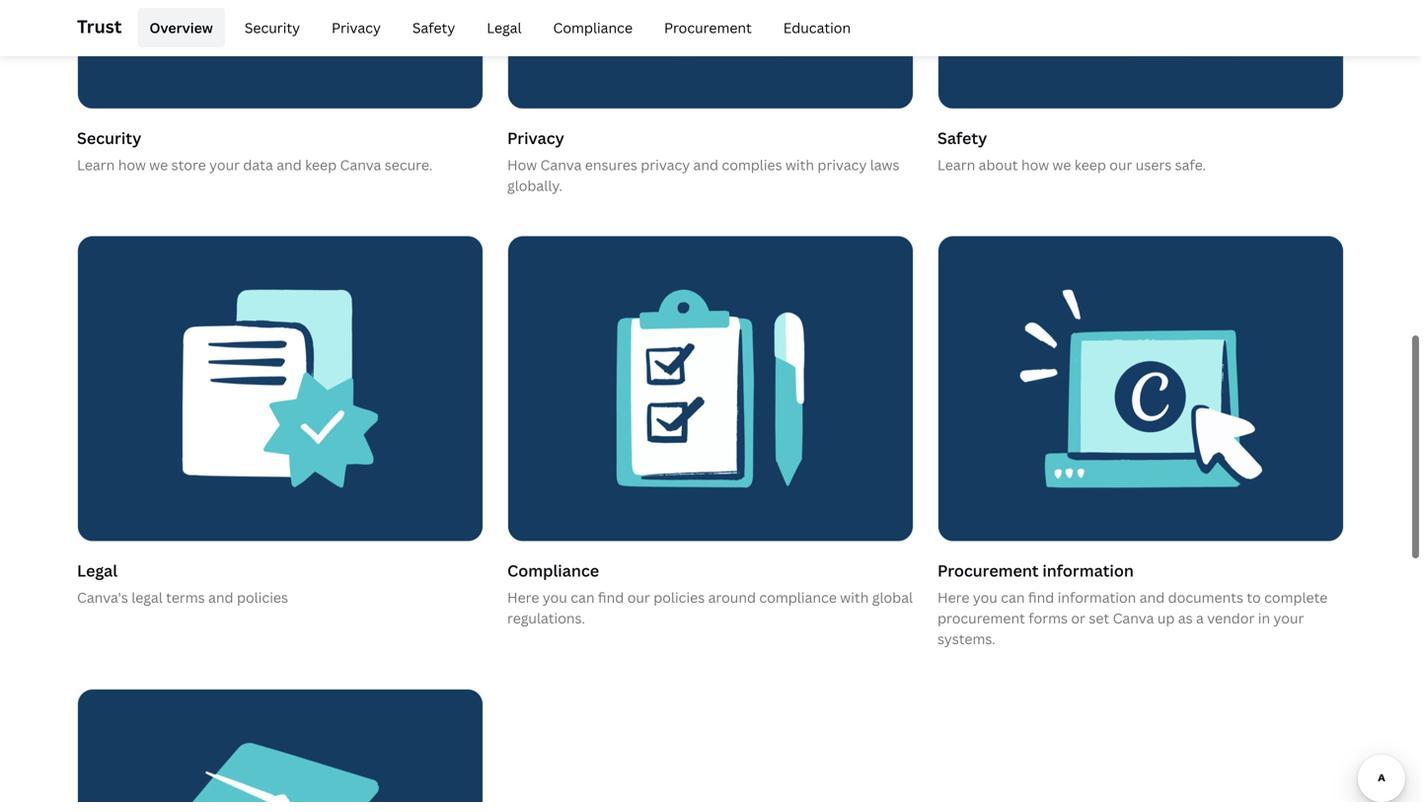 Task type: locate. For each thing, give the bounding box(es) containing it.
find
[[598, 588, 624, 607], [1028, 588, 1054, 607]]

information
[[1042, 560, 1134, 581], [1058, 588, 1136, 607]]

0 vertical spatial our
[[1110, 156, 1132, 174]]

can inside 'here you can find information and documents to complete procurement forms or set canva up as a vendor in your systems.'
[[1001, 588, 1025, 607]]

laws
[[870, 156, 900, 174]]

1 find from the left
[[598, 588, 624, 607]]

1 here from the left
[[507, 588, 539, 607]]

and up up
[[1140, 588, 1165, 607]]

canva up globally.
[[540, 156, 582, 174]]

you inside 'here you can find information and documents to complete procurement forms or set canva up as a vendor in your systems.'
[[973, 588, 998, 607]]

1 vertical spatial privacy
[[507, 127, 564, 149]]

learn
[[77, 156, 115, 174], [938, 156, 975, 174]]

can up regulations.
[[571, 588, 595, 607]]

policies left around
[[654, 588, 705, 607]]

1 can from the left
[[571, 588, 595, 607]]

academic cap icon image
[[78, 690, 483, 802]]

1 horizontal spatial we
[[1053, 156, 1071, 174]]

0 vertical spatial legal
[[487, 18, 522, 37]]

privacy
[[641, 156, 690, 174], [818, 156, 867, 174]]

here up procurement
[[938, 588, 970, 607]]

learn left store
[[77, 156, 115, 174]]

2 horizontal spatial canva
[[1113, 609, 1154, 628]]

legal
[[487, 18, 522, 37], [77, 560, 117, 581]]

0 vertical spatial safety
[[412, 18, 455, 37]]

procurement for procurement information
[[938, 560, 1039, 581]]

here inside here you can find our policies around compliance with global regulations.
[[507, 588, 539, 607]]

here you can find our policies around compliance with global regulations.
[[507, 588, 913, 628]]

compliance up regulations.
[[507, 560, 599, 581]]

1 keep from the left
[[305, 156, 337, 174]]

with right complies
[[786, 156, 814, 174]]

overview link
[[138, 8, 225, 47]]

how
[[118, 156, 146, 174], [1021, 156, 1049, 174]]

security inside "security" "link"
[[245, 18, 300, 37]]

policies right the terms
[[237, 588, 288, 607]]

here up regulations.
[[507, 588, 539, 607]]

1 vertical spatial with
[[840, 588, 869, 607]]

0 horizontal spatial here
[[507, 588, 539, 607]]

1 horizontal spatial with
[[840, 588, 869, 607]]

0 horizontal spatial how
[[118, 156, 146, 174]]

keep left the users
[[1075, 156, 1106, 174]]

can
[[571, 588, 595, 607], [1001, 588, 1025, 607]]

0 horizontal spatial learn
[[77, 156, 115, 174]]

you
[[543, 588, 567, 607], [973, 588, 998, 607]]

privacy up how
[[507, 127, 564, 149]]

0 horizontal spatial privacy
[[332, 18, 381, 37]]

about
[[979, 156, 1018, 174]]

information up or
[[1042, 560, 1134, 581]]

1 horizontal spatial learn
[[938, 156, 975, 174]]

secure.
[[385, 156, 433, 174]]

2 learn from the left
[[938, 156, 975, 174]]

0 horizontal spatial can
[[571, 588, 595, 607]]

legal up canva's
[[77, 560, 117, 581]]

learn left about
[[938, 156, 975, 174]]

safety inside menu bar
[[412, 18, 455, 37]]

privacy right ensures in the top of the page
[[641, 156, 690, 174]]

can down procurement information
[[1001, 588, 1025, 607]]

1 horizontal spatial find
[[1028, 588, 1054, 607]]

1 horizontal spatial privacy
[[818, 156, 867, 174]]

1 learn from the left
[[77, 156, 115, 174]]

complies
[[722, 156, 782, 174]]

our left around
[[627, 588, 650, 607]]

you up regulations.
[[543, 588, 567, 607]]

1 horizontal spatial legal
[[487, 18, 522, 37]]

you up procurement
[[973, 588, 998, 607]]

find inside here you can find our policies around compliance with global regulations.
[[598, 588, 624, 607]]

safety
[[412, 18, 455, 37], [938, 127, 987, 149]]

1 vertical spatial information
[[1058, 588, 1136, 607]]

1 vertical spatial your
[[1274, 609, 1304, 628]]

0 horizontal spatial find
[[598, 588, 624, 607]]

our left the users
[[1110, 156, 1132, 174]]

2 can from the left
[[1001, 588, 1025, 607]]

0 vertical spatial with
[[786, 156, 814, 174]]

here inside 'here you can find information and documents to complete procurement forms or set canva up as a vendor in your systems.'
[[938, 588, 970, 607]]

and
[[277, 156, 302, 174], [693, 156, 718, 174], [208, 588, 233, 607], [1140, 588, 1165, 607]]

information inside 'here you can find information and documents to complete procurement forms or set canva up as a vendor in your systems.'
[[1058, 588, 1136, 607]]

1 horizontal spatial how
[[1021, 156, 1049, 174]]

0 horizontal spatial procurement
[[664, 18, 752, 37]]

0 horizontal spatial privacy
[[641, 156, 690, 174]]

0 horizontal spatial we
[[149, 156, 168, 174]]

2 policies from the left
[[654, 588, 705, 607]]

keep right data
[[305, 156, 337, 174]]

1 vertical spatial procurement
[[938, 560, 1039, 581]]

0 horizontal spatial security
[[77, 127, 141, 149]]

you for procurement information
[[973, 588, 998, 607]]

we right about
[[1053, 156, 1071, 174]]

safety left legal link
[[412, 18, 455, 37]]

with left global
[[840, 588, 869, 607]]

complete
[[1264, 588, 1328, 607]]

set
[[1089, 609, 1109, 628]]

canva left up
[[1113, 609, 1154, 628]]

0 horizontal spatial you
[[543, 588, 567, 607]]

1 you from the left
[[543, 588, 567, 607]]

here
[[507, 588, 539, 607], [938, 588, 970, 607]]

and left complies
[[693, 156, 718, 174]]

2 here from the left
[[938, 588, 970, 607]]

1 horizontal spatial canva
[[540, 156, 582, 174]]

compliance right legal link
[[553, 18, 633, 37]]

0 vertical spatial procurement
[[664, 18, 752, 37]]

safety up about
[[938, 127, 987, 149]]

how left store
[[118, 156, 146, 174]]

you inside here you can find our policies around compliance with global regulations.
[[543, 588, 567, 607]]

data
[[243, 156, 273, 174]]

0 horizontal spatial safety
[[412, 18, 455, 37]]

we left store
[[149, 156, 168, 174]]

0 horizontal spatial your
[[209, 156, 240, 174]]

learn how we store your data and keep canva secure.
[[77, 156, 433, 174]]

can inside here you can find our policies around compliance with global regulations.
[[571, 588, 595, 607]]

procurement
[[664, 18, 752, 37], [938, 560, 1039, 581]]

regulations.
[[507, 609, 585, 628]]

safe.
[[1175, 156, 1206, 174]]

2 find from the left
[[1028, 588, 1054, 607]]

1 vertical spatial our
[[627, 588, 650, 607]]

can for procurement information
[[1001, 588, 1025, 607]]

1 horizontal spatial safety
[[938, 127, 987, 149]]

procurement for procurement
[[664, 18, 752, 37]]

0 vertical spatial information
[[1042, 560, 1134, 581]]

canva left secure.
[[340, 156, 381, 174]]

privacy left laws at the right of page
[[818, 156, 867, 174]]

forms
[[1029, 609, 1068, 628]]

privacy left safety link
[[332, 18, 381, 37]]

your
[[209, 156, 240, 174], [1274, 609, 1304, 628]]

trust
[[77, 14, 122, 38]]

2 keep from the left
[[1075, 156, 1106, 174]]

security
[[245, 18, 300, 37], [77, 127, 141, 149]]

find inside 'here you can find information and documents to complete procurement forms or set canva up as a vendor in your systems.'
[[1028, 588, 1054, 607]]

privacy
[[332, 18, 381, 37], [507, 127, 564, 149]]

keep
[[305, 156, 337, 174], [1075, 156, 1106, 174]]

find for procurement information
[[1028, 588, 1054, 607]]

1 horizontal spatial you
[[973, 588, 998, 607]]

information up set
[[1058, 588, 1136, 607]]

0 vertical spatial security
[[245, 18, 300, 37]]

compliance link
[[541, 8, 644, 47]]

to
[[1247, 588, 1261, 607]]

our
[[1110, 156, 1132, 174], [627, 588, 650, 607]]

canva
[[340, 156, 381, 174], [540, 156, 582, 174], [1113, 609, 1154, 628]]

how canva ensures privacy and complies with privacy laws globally.
[[507, 156, 900, 195]]

0 horizontal spatial canva
[[340, 156, 381, 174]]

1 horizontal spatial policies
[[654, 588, 705, 607]]

or
[[1071, 609, 1086, 628]]

1 vertical spatial safety
[[938, 127, 987, 149]]

0 horizontal spatial legal
[[77, 560, 117, 581]]

legal right safety link
[[487, 18, 522, 37]]

0 vertical spatial privacy
[[332, 18, 381, 37]]

1 horizontal spatial procurement
[[938, 560, 1039, 581]]

canva inside how canva ensures privacy and complies with privacy laws globally.
[[540, 156, 582, 174]]

compliance
[[553, 18, 633, 37], [507, 560, 599, 581]]

2 how from the left
[[1021, 156, 1049, 174]]

1 horizontal spatial keep
[[1075, 156, 1106, 174]]

we
[[149, 156, 168, 174], [1053, 156, 1071, 174]]

privacy lock icon image
[[508, 0, 913, 109]]

around
[[708, 588, 756, 607]]

menu bar
[[130, 8, 863, 47]]

compliance checklist icon image
[[508, 236, 913, 541]]

compliance
[[759, 588, 837, 607]]

legal policies book icon image
[[78, 236, 483, 541]]

in
[[1258, 609, 1270, 628]]

and inside 'here you can find information and documents to complete procurement forms or set canva up as a vendor in your systems.'
[[1140, 588, 1165, 607]]

learn for safety
[[938, 156, 975, 174]]

1 vertical spatial legal
[[77, 560, 117, 581]]

0 horizontal spatial with
[[786, 156, 814, 174]]

1 vertical spatial security
[[77, 127, 141, 149]]

learn about how we keep our users safe.
[[938, 156, 1206, 174]]

policies
[[237, 588, 288, 607], [654, 588, 705, 607]]

privacy link
[[320, 8, 393, 47]]

1 horizontal spatial can
[[1001, 588, 1025, 607]]

0 horizontal spatial policies
[[237, 588, 288, 607]]

0 horizontal spatial keep
[[305, 156, 337, 174]]

0 horizontal spatial our
[[627, 588, 650, 607]]

your down complete at right bottom
[[1274, 609, 1304, 628]]

1 horizontal spatial privacy
[[507, 127, 564, 149]]

your left data
[[209, 156, 240, 174]]

1 horizontal spatial here
[[938, 588, 970, 607]]

1 horizontal spatial our
[[1110, 156, 1132, 174]]

how right about
[[1021, 156, 1049, 174]]

1 horizontal spatial your
[[1274, 609, 1304, 628]]

and inside how canva ensures privacy and complies with privacy laws globally.
[[693, 156, 718, 174]]

terms
[[166, 588, 205, 607]]

2 you from the left
[[973, 588, 998, 607]]

overview
[[149, 18, 213, 37]]

canva inside 'here you can find information and documents to complete procurement forms or set canva up as a vendor in your systems.'
[[1113, 609, 1154, 628]]

1 horizontal spatial security
[[245, 18, 300, 37]]

with
[[786, 156, 814, 174], [840, 588, 869, 607]]

canva's legal terms and policies
[[77, 588, 288, 607]]



Task type: vqa. For each thing, say whether or not it's contained in the screenshot.
Projects button
no



Task type: describe. For each thing, give the bounding box(es) containing it.
2 we from the left
[[1053, 156, 1071, 174]]

a
[[1196, 609, 1204, 628]]

store
[[171, 156, 206, 174]]

education link
[[772, 8, 863, 47]]

and right the terms
[[208, 588, 233, 607]]

ensures
[[585, 156, 637, 174]]

education
[[783, 18, 851, 37]]

here you can find information and documents to complete procurement forms or set canva up as a vendor in your systems.
[[938, 588, 1328, 649]]

find for compliance
[[598, 588, 624, 607]]

you for compliance
[[543, 588, 567, 607]]

2 privacy from the left
[[818, 156, 867, 174]]

procurement information
[[938, 560, 1134, 581]]

learn for security
[[77, 156, 115, 174]]

systems.
[[938, 630, 996, 649]]

here for procurement information
[[938, 588, 970, 607]]

can for compliance
[[571, 588, 595, 607]]

procurement
[[938, 609, 1025, 628]]

documents
[[1168, 588, 1243, 607]]

computer monitor with canva logo icon image
[[938, 236, 1343, 541]]

1 privacy from the left
[[641, 156, 690, 174]]

and right data
[[277, 156, 302, 174]]

up
[[1157, 609, 1175, 628]]

safety link
[[401, 8, 467, 47]]

with inside how canva ensures privacy and complies with privacy laws globally.
[[786, 156, 814, 174]]

users
[[1136, 156, 1172, 174]]

policies inside here you can find our policies around compliance with global regulations.
[[654, 588, 705, 607]]

legal
[[131, 588, 163, 607]]

1 we from the left
[[149, 156, 168, 174]]

procurement link
[[652, 8, 764, 47]]

vendor
[[1207, 609, 1255, 628]]

our inside here you can find our policies around compliance with global regulations.
[[627, 588, 650, 607]]

1 policies from the left
[[237, 588, 288, 607]]

1 vertical spatial compliance
[[507, 560, 599, 581]]

here for compliance
[[507, 588, 539, 607]]

1 how from the left
[[118, 156, 146, 174]]

0 vertical spatial compliance
[[553, 18, 633, 37]]

canva's
[[77, 588, 128, 607]]

0 vertical spatial your
[[209, 156, 240, 174]]

as
[[1178, 609, 1193, 628]]

security link
[[233, 8, 312, 47]]

globally.
[[507, 176, 562, 195]]

global
[[872, 588, 913, 607]]

legal link
[[475, 8, 533, 47]]

security shield icon image
[[78, 0, 483, 109]]

menu bar containing overview
[[130, 8, 863, 47]]

how
[[507, 156, 537, 174]]

with inside here you can find our policies around compliance with global regulations.
[[840, 588, 869, 607]]

your inside 'here you can find information and documents to complete procurement forms or set canva up as a vendor in your systems.'
[[1274, 609, 1304, 628]]



